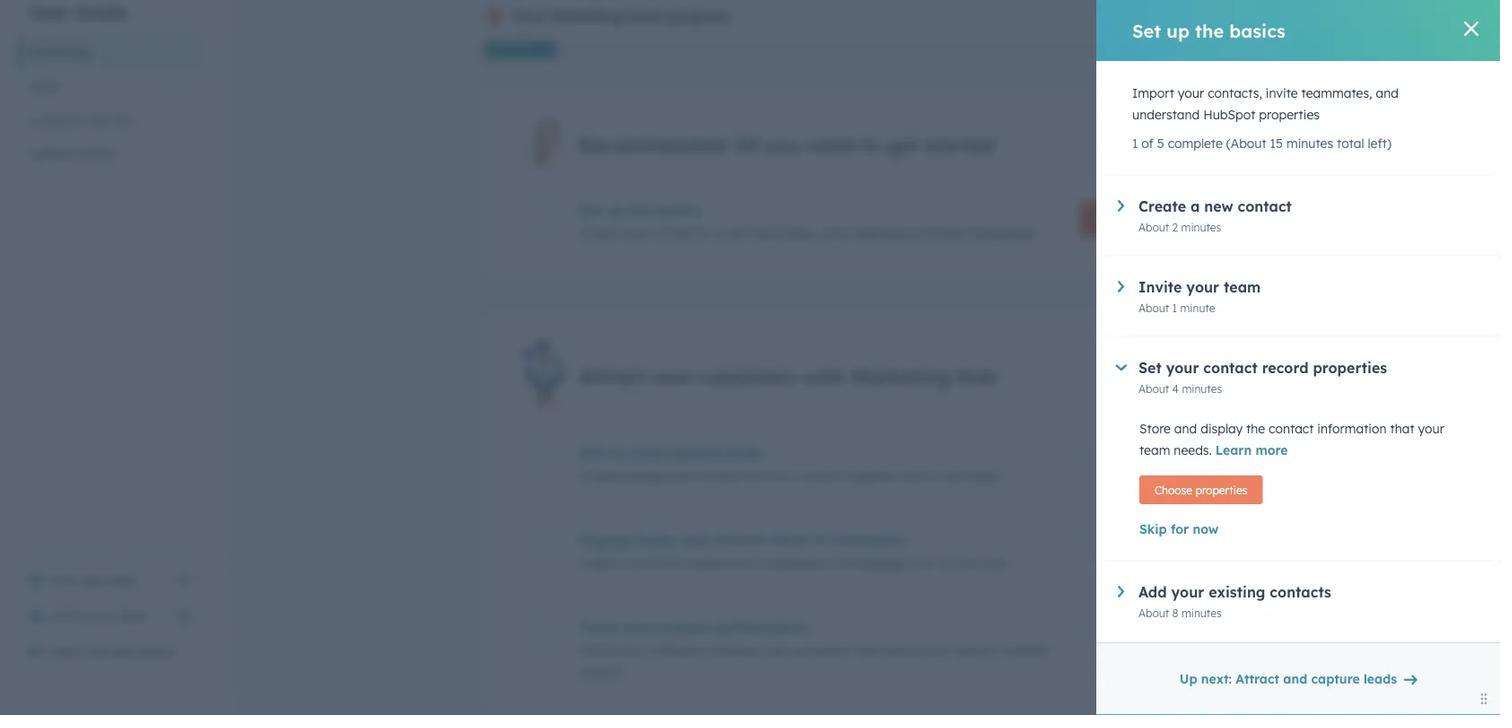 Task type: vqa. For each thing, say whether or not it's contained in the screenshot.


Task type: locate. For each thing, give the bounding box(es) containing it.
and right next:
[[1284, 671, 1308, 687]]

1 vertical spatial capture
[[1312, 671, 1360, 687]]

team
[[1224, 278, 1261, 296], [1140, 443, 1171, 458], [118, 609, 149, 624]]

invite inside button
[[50, 609, 85, 624]]

invite for invite your team about 1 minute
[[1139, 278, 1183, 296]]

1 vertical spatial website
[[1004, 642, 1049, 658]]

create up 2
[[1139, 197, 1187, 215]]

contact left lists
[[938, 555, 983, 571]]

contact inside engage leads and convert them to customers create conversion-ready email campaigns and engage your contact lists
[[938, 555, 983, 571]]

1 horizontal spatial marketing
[[550, 7, 623, 25]]

1 horizontal spatial team
[[1140, 443, 1171, 458]]

marketing left hub
[[851, 364, 951, 389]]

about left minute
[[1139, 301, 1170, 315]]

start
[[1102, 211, 1133, 227], [50, 644, 80, 660]]

about left "22"
[[1122, 642, 1153, 656]]

0 vertical spatial start
[[1102, 211, 1133, 227]]

1 vertical spatial attract
[[579, 444, 629, 462]]

1 vertical spatial convert
[[713, 531, 768, 549]]

0 horizontal spatial 4
[[1161, 555, 1168, 569]]

(cms)
[[80, 146, 115, 162]]

attract and capture leads create professional-looking forms to convert website visitors into leads
[[579, 444, 999, 484]]

customer service
[[29, 112, 133, 128]]

needs.
[[1174, 443, 1212, 458]]

your inside "add your existing contacts about 8 minutes"
[[1172, 583, 1205, 601]]

invite
[[1266, 85, 1298, 101], [713, 225, 745, 241]]

2 vertical spatial attract
[[1236, 671, 1280, 687]]

0 vertical spatial website
[[847, 468, 892, 484]]

invite inside import your contacts, invite teammates, and understand hubspot properties
[[1266, 85, 1298, 101]]

skip for now
[[1140, 522, 1219, 537]]

basics inside dialog
[[1230, 19, 1286, 42]]

hub
[[957, 364, 997, 389]]

1 vertical spatial understand
[[849, 225, 917, 241]]

email
[[728, 555, 761, 571]]

1 left minute
[[1173, 301, 1178, 315]]

understand inside the set up the basics import your contacts, invite teammates, and understand hubspot properties
[[849, 225, 917, 241]]

visitors'
[[955, 642, 1000, 658]]

minutes down for at right
[[1171, 555, 1211, 569]]

attract
[[579, 364, 647, 389], [579, 444, 629, 462], [1236, 671, 1280, 687]]

10%
[[1216, 41, 1247, 59]]

and right the track
[[623, 618, 651, 636]]

0 vertical spatial create
[[1139, 197, 1187, 215]]

import inside import your contacts, invite teammates, and understand hubspot properties
[[1133, 85, 1175, 101]]

teammates,
[[1302, 85, 1373, 101], [748, 225, 819, 241]]

team inside store and display the contact information that your team needs.
[[1140, 443, 1171, 458]]

0 horizontal spatial capture
[[665, 444, 721, 462]]

team for invite your team about 1 minute
[[1224, 278, 1261, 296]]

about 7 minutes
[[1128, 468, 1211, 482]]

team down the store
[[1140, 443, 1171, 458]]

contact inside store and display the contact information that your team needs.
[[1269, 421, 1314, 437]]

invite for invite your team
[[50, 609, 85, 624]]

team inside invite your team about 1 minute
[[1224, 278, 1261, 296]]

caret image for set
[[1116, 365, 1128, 371]]

up inside the set up the basics import your contacts, invite teammates, and understand hubspot properties
[[606, 201, 625, 219]]

minutes inside create a new contact about 2 minutes
[[1182, 220, 1222, 234]]

1 vertical spatial caret image
[[1118, 281, 1125, 292]]

capture
[[665, 444, 721, 462], [1312, 671, 1360, 687]]

contact left record
[[1204, 359, 1258, 377]]

website inside "track and analyze performance install your hubspot tracking code, and learn more about your visitors' website activity"
[[1004, 642, 1049, 658]]

1 0% from the top
[[1195, 445, 1211, 459]]

1 vertical spatial the
[[629, 201, 652, 219]]

1 horizontal spatial more
[[1256, 443, 1289, 458]]

start tasks
[[1102, 211, 1170, 227]]

learn more
[[1216, 443, 1289, 458]]

store
[[1140, 421, 1171, 437]]

0 vertical spatial contacts,
[[1208, 85, 1263, 101]]

overview
[[83, 644, 136, 660]]

1 horizontal spatial contacts,
[[1208, 85, 1263, 101]]

1 vertical spatial team
[[1140, 443, 1171, 458]]

about down the add in the right of the page
[[1139, 606, 1170, 620]]

to right forms
[[783, 468, 795, 484]]

customers left the with
[[698, 364, 798, 389]]

2 vertical spatial the
[[1247, 421, 1266, 437]]

0 horizontal spatial new
[[653, 364, 692, 389]]

marketing right your
[[550, 7, 623, 25]]

1 horizontal spatial convert
[[799, 468, 844, 484]]

1 horizontal spatial website
[[1004, 642, 1049, 658]]

start inside start tasks button
[[1102, 211, 1133, 227]]

customers up the engage at the bottom right of the page
[[832, 531, 906, 549]]

0 vertical spatial new
[[1205, 197, 1234, 215]]

0 horizontal spatial to
[[783, 468, 795, 484]]

hubspot down the started
[[920, 225, 972, 241]]

caret image
[[1118, 200, 1125, 212], [1118, 281, 1125, 292]]

0 vertical spatial set
[[1133, 19, 1162, 42]]

0 horizontal spatial team
[[118, 609, 149, 624]]

to right them
[[813, 531, 828, 549]]

recommended:
[[579, 132, 729, 157]]

1 horizontal spatial basics
[[1230, 19, 1286, 42]]

hubspot inside import your contacts, invite teammates, and understand hubspot properties
[[1204, 107, 1256, 123]]

team down plan
[[118, 609, 149, 624]]

campaigns
[[764, 555, 830, 571]]

website left visitors
[[847, 468, 892, 484]]

customers
[[698, 364, 798, 389], [832, 531, 906, 549]]

set inside set your contact record properties about 4 minutes
[[1139, 359, 1162, 377]]

0 vertical spatial customers
[[698, 364, 798, 389]]

minutes up display
[[1182, 382, 1223, 395]]

link opens in a new window image
[[178, 570, 190, 592], [178, 574, 190, 587]]

teammates, down set up the basics button
[[748, 225, 819, 241]]

properties inside set your contact record properties about 4 minutes
[[1314, 359, 1388, 377]]

engage
[[579, 531, 634, 549]]

1 horizontal spatial the
[[1196, 19, 1224, 42]]

up inside dialog
[[1167, 19, 1190, 42]]

minutes right 8
[[1182, 606, 1222, 620]]

0 horizontal spatial basics
[[657, 201, 702, 219]]

1 horizontal spatial understand
[[1133, 107, 1200, 123]]

1 caret image from the top
[[1118, 200, 1125, 212]]

1 horizontal spatial customers
[[832, 531, 906, 549]]

display
[[1201, 421, 1243, 437]]

hubspot up (about
[[1204, 107, 1256, 123]]

create inside engage leads and convert them to customers create conversion-ready email campaigns and engage your contact lists
[[579, 555, 618, 571]]

1 horizontal spatial teammates,
[[1302, 85, 1373, 101]]

2 horizontal spatial the
[[1247, 421, 1266, 437]]

and up ready
[[681, 531, 708, 549]]

1 vertical spatial up
[[606, 201, 625, 219]]

1 horizontal spatial new
[[1205, 197, 1234, 215]]

0 horizontal spatial marketing
[[29, 44, 89, 60]]

teammates, up "total"
[[1302, 85, 1373, 101]]

1 vertical spatial caret image
[[1118, 586, 1125, 598]]

and inside button
[[1284, 671, 1308, 687]]

0 horizontal spatial the
[[629, 201, 652, 219]]

hubspot down analyze at the left of the page
[[649, 642, 702, 658]]

invite your team button
[[18, 599, 201, 635]]

4 up the add in the right of the page
[[1161, 555, 1168, 569]]

create inside create a new contact about 2 minutes
[[1139, 197, 1187, 215]]

caret image down start tasks
[[1118, 281, 1125, 292]]

0 vertical spatial understand
[[1133, 107, 1200, 123]]

skip for now button
[[1140, 519, 1458, 540]]

1 horizontal spatial to
[[813, 531, 828, 549]]

convert up "email"
[[713, 531, 768, 549]]

your inside engage leads and convert them to customers create conversion-ready email campaigns and engage your contact lists
[[908, 555, 935, 571]]

your inside the set up the basics import your contacts, invite teammates, and understand hubspot properties
[[625, 225, 651, 241]]

more inside "track and analyze performance install your hubspot tracking code, and learn more about your visitors' website activity"
[[852, 642, 883, 658]]

website
[[847, 468, 892, 484], [1004, 642, 1049, 658]]

your
[[1178, 85, 1205, 101], [625, 225, 651, 241], [1187, 278, 1220, 296], [1167, 359, 1200, 377], [1419, 421, 1445, 437], [908, 555, 935, 571], [82, 573, 109, 588], [1172, 583, 1205, 601], [88, 609, 115, 624], [619, 642, 646, 658], [925, 642, 951, 658]]

guide
[[75, 0, 128, 23]]

1 vertical spatial invite
[[50, 609, 85, 624]]

customer
[[29, 112, 86, 128]]

and up needs.
[[1175, 421, 1198, 437]]

(about
[[1227, 136, 1267, 151]]

understand
[[1133, 107, 1200, 123], [849, 225, 917, 241]]

total
[[1338, 136, 1365, 151]]

attract inside attract and capture leads create professional-looking forms to convert website visitors into leads
[[579, 444, 629, 462]]

0 vertical spatial caret image
[[1116, 365, 1128, 371]]

about left 7
[[1128, 468, 1159, 482]]

1 horizontal spatial 4
[[1173, 382, 1179, 395]]

forms
[[745, 468, 780, 484]]

minutes up choose properties
[[1171, 468, 1211, 482]]

to left get
[[861, 132, 880, 157]]

up for set up the basics
[[1167, 19, 1190, 42]]

the inside the set up the basics import your contacts, invite teammates, and understand hubspot properties
[[629, 201, 652, 219]]

teammates, inside the set up the basics import your contacts, invite teammates, and understand hubspot properties
[[748, 225, 819, 241]]

caret image left tasks
[[1118, 200, 1125, 212]]

contact
[[1238, 197, 1292, 215], [1204, 359, 1258, 377], [1269, 421, 1314, 437], [938, 555, 983, 571]]

more right 'learn'
[[852, 642, 883, 658]]

record
[[1263, 359, 1309, 377]]

22
[[1156, 642, 1168, 656]]

about up the store
[[1139, 382, 1170, 395]]

leads inside button
[[1364, 671, 1398, 687]]

0 vertical spatial more
[[1256, 443, 1289, 458]]

team down create a new contact about 2 minutes
[[1224, 278, 1261, 296]]

and down set up the basics button
[[823, 225, 846, 241]]

1 inside invite your team about 1 minute
[[1173, 301, 1178, 315]]

the
[[1196, 19, 1224, 42], [629, 201, 652, 219], [1247, 421, 1266, 437]]

and inside the set up the basics import your contacts, invite teammates, and understand hubspot properties
[[823, 225, 846, 241]]

start inside start overview demo link
[[50, 644, 80, 660]]

and inside attract and capture leads create professional-looking forms to convert website visitors into leads
[[633, 444, 661, 462]]

about inside invite your team about 1 minute
[[1139, 301, 1170, 315]]

properties
[[1260, 107, 1320, 123], [976, 225, 1037, 241], [1314, 359, 1388, 377], [1196, 483, 1248, 497]]

0% down display
[[1195, 445, 1211, 459]]

your marketing tools progress
[[513, 7, 730, 25]]

and inside import your contacts, invite teammates, and understand hubspot properties
[[1376, 85, 1399, 101]]

0 horizontal spatial up
[[606, 201, 625, 219]]

caret image for add
[[1118, 586, 1125, 598]]

and inside store and display the contact information that your team needs.
[[1175, 421, 1198, 437]]

2 vertical spatial create
[[579, 555, 618, 571]]

set for set your contact record properties about 4 minutes
[[1139, 359, 1162, 377]]

0% right 8
[[1195, 619, 1211, 633]]

contact up learn more
[[1269, 421, 1314, 437]]

0 vertical spatial basics
[[1230, 19, 1286, 42]]

minutes down a
[[1182, 220, 1222, 234]]

0 horizontal spatial invite
[[50, 609, 85, 624]]

1 vertical spatial hubspot
[[920, 225, 972, 241]]

basics inside the set up the basics import your contacts, invite teammates, and understand hubspot properties
[[657, 201, 702, 219]]

2 horizontal spatial hubspot
[[1204, 107, 1256, 123]]

start overview demo
[[50, 644, 174, 660]]

minute
[[1181, 301, 1216, 315]]

capture inside button
[[1312, 671, 1360, 687]]

choose properties link
[[1140, 476, 1263, 504]]

basics
[[1230, 19, 1286, 42], [657, 201, 702, 219]]

1 horizontal spatial import
[[1133, 85, 1175, 101]]

properties inside import your contacts, invite teammates, and understand hubspot properties
[[1260, 107, 1320, 123]]

recommended: all you need to get started
[[579, 132, 995, 157]]

0 vertical spatial marketing
[[550, 7, 623, 25]]

contact inside set your contact record properties about 4 minutes
[[1204, 359, 1258, 377]]

marketing up "sales"
[[29, 44, 89, 60]]

and up left)
[[1376, 85, 1399, 101]]

leads inside engage leads and convert them to customers create conversion-ready email campaigns and engage your contact lists
[[638, 531, 676, 549]]

1 vertical spatial start
[[50, 644, 80, 660]]

and up professional-
[[633, 444, 661, 462]]

0 horizontal spatial teammates,
[[748, 225, 819, 241]]

1 vertical spatial set
[[579, 201, 602, 219]]

to
[[861, 132, 880, 157], [783, 468, 795, 484], [813, 531, 828, 549]]

0 horizontal spatial understand
[[849, 225, 917, 241]]

create left professional-
[[579, 468, 618, 484]]

add your existing contacts about 8 minutes
[[1139, 583, 1332, 620]]

1 vertical spatial more
[[852, 642, 883, 658]]

0 vertical spatial invite
[[1139, 278, 1183, 296]]

0% right for at right
[[1195, 532, 1211, 546]]

now
[[1193, 522, 1219, 537]]

your inside button
[[88, 609, 115, 624]]

2 horizontal spatial marketing
[[851, 364, 951, 389]]

plan
[[112, 573, 138, 588]]

0 horizontal spatial more
[[852, 642, 883, 658]]

create down engage
[[579, 555, 618, 571]]

start left tasks
[[1102, 211, 1133, 227]]

0 vertical spatial 4
[[1173, 382, 1179, 395]]

1
[[1133, 136, 1139, 151], [1173, 301, 1178, 315]]

started
[[924, 132, 995, 157]]

start for start overview demo
[[50, 644, 80, 660]]

1 left of
[[1133, 136, 1139, 151]]

1 vertical spatial 1
[[1173, 301, 1178, 315]]

0 horizontal spatial import
[[579, 225, 621, 241]]

2 caret image from the top
[[1118, 281, 1125, 292]]

your inside invite your team about 1 minute
[[1187, 278, 1220, 296]]

user guide views element
[[18, 0, 201, 171]]

1 horizontal spatial hubspot
[[920, 225, 972, 241]]

marketing
[[550, 7, 623, 25], [29, 44, 89, 60], [851, 364, 951, 389]]

your inside set your contact record properties about 4 minutes
[[1167, 359, 1200, 377]]

up for set up the basics import your contacts, invite teammates, and understand hubspot properties
[[606, 201, 625, 219]]

professional-
[[622, 468, 699, 484]]

0 vertical spatial attract
[[579, 364, 647, 389]]

user guide
[[29, 0, 128, 23]]

contact down 1 of 5 complete (about 15 minutes total left)
[[1238, 197, 1292, 215]]

1 vertical spatial 4
[[1161, 555, 1168, 569]]

more inside 'button'
[[1256, 443, 1289, 458]]

0 horizontal spatial invite
[[713, 225, 745, 241]]

1 vertical spatial create
[[579, 468, 618, 484]]

0 vertical spatial up
[[1167, 19, 1190, 42]]

1 vertical spatial teammates,
[[748, 225, 819, 241]]

basics down recommended:
[[657, 201, 702, 219]]

2 vertical spatial hubspot
[[649, 642, 702, 658]]

0 vertical spatial capture
[[665, 444, 721, 462]]

customers inside engage leads and convert them to customers create conversion-ready email campaigns and engage your contact lists
[[832, 531, 906, 549]]

start tasks button
[[1080, 201, 1211, 237]]

basics up import your contacts, invite teammates, and understand hubspot properties
[[1230, 19, 1286, 42]]

5
[[1158, 136, 1165, 151]]

0 vertical spatial 0%
[[1195, 445, 1211, 459]]

for
[[1171, 522, 1190, 537]]

invite inside invite your team about 1 minute
[[1139, 278, 1183, 296]]

1 horizontal spatial invite
[[1266, 85, 1298, 101]]

website right visitors'
[[1004, 642, 1049, 658]]

0 horizontal spatial hubspot
[[649, 642, 702, 658]]

analyze
[[655, 618, 711, 636]]

convert down 'attract and capture leads' button
[[799, 468, 844, 484]]

0 vertical spatial the
[[1196, 19, 1224, 42]]

contacts
[[1270, 583, 1332, 601]]

1 vertical spatial basics
[[657, 201, 702, 219]]

install
[[579, 642, 616, 658]]

up
[[1167, 19, 1190, 42], [606, 201, 625, 219]]

0 horizontal spatial contacts,
[[654, 225, 709, 241]]

4 up needs.
[[1173, 382, 1179, 395]]

store and display the contact information that your team needs.
[[1140, 421, 1445, 458]]

caret image
[[1116, 365, 1128, 371], [1118, 586, 1125, 598]]

invite down view
[[50, 609, 85, 624]]

progress
[[667, 7, 730, 25]]

1 horizontal spatial invite
[[1139, 278, 1183, 296]]

convert inside engage leads and convert them to customers create conversion-ready email campaigns and engage your contact lists
[[713, 531, 768, 549]]

engage leads and convert them to customers button
[[579, 531, 1065, 549]]

understand up the 5
[[1133, 107, 1200, 123]]

start left overview
[[50, 644, 80, 660]]

3 0% from the top
[[1195, 619, 1211, 633]]

up
[[1180, 671, 1198, 687]]

team inside button
[[118, 609, 149, 624]]

contacts, inside import your contacts, invite teammates, and understand hubspot properties
[[1208, 85, 1263, 101]]

your marketing tools progress progress bar
[[484, 41, 556, 59]]

1 vertical spatial customers
[[832, 531, 906, 549]]

service
[[89, 112, 133, 128]]

about left 2
[[1139, 220, 1170, 234]]

1 vertical spatial to
[[783, 468, 795, 484]]

about inside set your contact record properties about 4 minutes
[[1139, 382, 1170, 395]]

existing
[[1209, 583, 1266, 601]]

basics for set up the basics
[[1230, 19, 1286, 42]]

more right learn
[[1256, 443, 1289, 458]]

0 horizontal spatial 1
[[1133, 136, 1139, 151]]

0% for attract and capture leads
[[1195, 445, 1211, 459]]

up left 10%
[[1167, 19, 1190, 42]]

invite up minute
[[1139, 278, 1183, 296]]

contacts,
[[1208, 85, 1263, 101], [654, 225, 709, 241]]

2 vertical spatial team
[[118, 609, 149, 624]]

0 horizontal spatial start
[[50, 644, 80, 660]]

create
[[1139, 197, 1187, 215], [579, 468, 618, 484], [579, 555, 618, 571]]

new
[[1205, 197, 1234, 215], [653, 364, 692, 389]]

up down recommended:
[[606, 201, 625, 219]]

convert
[[799, 468, 844, 484], [713, 531, 768, 549]]

set your contact record properties about 4 minutes
[[1139, 359, 1388, 395]]

1 horizontal spatial start
[[1102, 211, 1133, 227]]

1 horizontal spatial 1
[[1173, 301, 1178, 315]]

set inside the set up the basics import your contacts, invite teammates, and understand hubspot properties
[[579, 201, 602, 219]]

0 vertical spatial hubspot
[[1204, 107, 1256, 123]]

2 0% from the top
[[1195, 532, 1211, 546]]

0 vertical spatial invite
[[1266, 85, 1298, 101]]

0 vertical spatial import
[[1133, 85, 1175, 101]]

1 horizontal spatial capture
[[1312, 671, 1360, 687]]

minutes inside set your contact record properties about 4 minutes
[[1182, 382, 1223, 395]]

1 vertical spatial invite
[[713, 225, 745, 241]]

understand down set up the basics button
[[849, 225, 917, 241]]

0 vertical spatial convert
[[799, 468, 844, 484]]

understand inside import your contacts, invite teammates, and understand hubspot properties
[[1133, 107, 1200, 123]]

2 vertical spatial set
[[1139, 359, 1162, 377]]

and down "engage leads and convert them to customers" button on the bottom
[[834, 555, 856, 571]]

1 vertical spatial 0%
[[1195, 532, 1211, 546]]



Task type: describe. For each thing, give the bounding box(es) containing it.
caret image for create
[[1118, 200, 1125, 212]]

attract for attract and capture leads create professional-looking forms to convert website visitors into leads
[[579, 444, 629, 462]]

close image
[[1465, 22, 1479, 36]]

caret image for invite
[[1118, 281, 1125, 292]]

information
[[1318, 421, 1387, 437]]

learn more button
[[1216, 440, 1289, 461]]

minutes right "22"
[[1171, 642, 1211, 656]]

into
[[942, 468, 964, 484]]

demo
[[140, 644, 174, 660]]

capture inside attract and capture leads create professional-looking forms to convert website visitors into leads
[[665, 444, 721, 462]]

convert inside attract and capture leads create professional-looking forms to convert website visitors into leads
[[799, 468, 844, 484]]

performance
[[716, 618, 809, 636]]

track
[[579, 618, 619, 636]]

with
[[804, 364, 846, 389]]

visitors
[[896, 468, 938, 484]]

about inside create a new contact about 2 minutes
[[1139, 220, 1170, 234]]

invite your team about 1 minute
[[1139, 278, 1261, 315]]

your inside store and display the contact information that your team needs.
[[1419, 421, 1445, 437]]

attract and capture leads button
[[579, 444, 1065, 462]]

add
[[1139, 583, 1167, 601]]

sales button
[[18, 69, 201, 103]]

8
[[1173, 606, 1179, 620]]

you
[[765, 132, 801, 157]]

about up the add in the right of the page
[[1127, 555, 1158, 569]]

about
[[886, 642, 922, 658]]

learn
[[819, 642, 849, 658]]

properties inside "link"
[[1196, 483, 1248, 497]]

set up the basics import your contacts, invite teammates, and understand hubspot properties
[[579, 201, 1037, 241]]

website inside attract and capture leads create professional-looking forms to convert website visitors into leads
[[847, 468, 892, 484]]

1 vertical spatial new
[[653, 364, 692, 389]]

all
[[735, 132, 759, 157]]

teammates, inside import your contacts, invite teammates, and understand hubspot properties
[[1302, 85, 1373, 101]]

import your contacts, invite teammates, and understand hubspot properties
[[1133, 85, 1399, 123]]

next:
[[1202, 671, 1232, 687]]

a
[[1191, 197, 1200, 215]]

7
[[1162, 468, 1168, 482]]

your
[[513, 7, 546, 25]]

them
[[772, 531, 809, 549]]

1 link opens in a new window image from the top
[[178, 570, 190, 592]]

minutes inside "add your existing contacts about 8 minutes"
[[1182, 606, 1222, 620]]

attract new customers with marketing hub
[[579, 364, 997, 389]]

set for set up the basics
[[1133, 19, 1162, 42]]

create a new contact about 2 minutes
[[1139, 197, 1292, 234]]

about inside "add your existing contacts about 8 minutes"
[[1139, 606, 1170, 620]]

code,
[[757, 642, 789, 658]]

website (cms)
[[29, 146, 115, 162]]

minutes right 15
[[1287, 136, 1334, 151]]

invite inside the set up the basics import your contacts, invite teammates, and understand hubspot properties
[[713, 225, 745, 241]]

about 22 minutes
[[1122, 642, 1211, 656]]

conversion-
[[622, 555, 691, 571]]

new inside create a new contact about 2 minutes
[[1205, 197, 1234, 215]]

attract for attract new customers with marketing hub
[[579, 364, 647, 389]]

marketing button
[[18, 35, 201, 69]]

2 link opens in a new window image from the top
[[178, 574, 190, 587]]

hubspot inside "track and analyze performance install your hubspot tracking code, and learn more about your visitors' website activity"
[[649, 642, 702, 658]]

engage leads and convert them to customers create conversion-ready email campaigns and engage your contact lists
[[579, 531, 1010, 571]]

tasks
[[1137, 211, 1170, 227]]

choose
[[1155, 483, 1193, 497]]

hubspot inside the set up the basics import your contacts, invite teammates, and understand hubspot properties
[[920, 225, 972, 241]]

marketing inside button
[[29, 44, 89, 60]]

0 vertical spatial 1
[[1133, 136, 1139, 151]]

engage
[[860, 555, 905, 571]]

view your plan
[[50, 573, 138, 588]]

lists
[[987, 555, 1010, 571]]

1 of 5 complete (about 15 minutes total left)
[[1133, 136, 1392, 151]]

your inside import your contacts, invite teammates, and understand hubspot properties
[[1178, 85, 1205, 101]]

of
[[1142, 136, 1154, 151]]

basics for set up the basics import your contacts, invite teammates, and understand hubspot properties
[[657, 201, 702, 219]]

start overview demo link
[[18, 635, 201, 671]]

get
[[886, 132, 919, 157]]

attract inside button
[[1236, 671, 1280, 687]]

properties inside the set up the basics import your contacts, invite teammates, and understand hubspot properties
[[976, 225, 1037, 241]]

that
[[1391, 421, 1415, 437]]

to inside attract and capture leads create professional-looking forms to convert website visitors into leads
[[783, 468, 795, 484]]

set up the basics
[[1133, 19, 1286, 42]]

skip
[[1140, 522, 1168, 537]]

up next: attract and capture leads
[[1180, 671, 1398, 687]]

the for set up the basics
[[1196, 19, 1224, 42]]

import inside the set up the basics import your contacts, invite teammates, and understand hubspot properties
[[579, 225, 621, 241]]

tracking
[[705, 642, 754, 658]]

set up the basics dialog
[[1097, 0, 1501, 715]]

4 inside set your contact record properties about 4 minutes
[[1173, 382, 1179, 395]]

sales
[[29, 78, 60, 94]]

contact inside create a new contact about 2 minutes
[[1238, 197, 1292, 215]]

2 vertical spatial marketing
[[851, 364, 951, 389]]

2 horizontal spatial to
[[861, 132, 880, 157]]

tools
[[628, 7, 663, 25]]

about 4 minutes
[[1127, 555, 1211, 569]]

0 horizontal spatial customers
[[698, 364, 798, 389]]

looking
[[699, 468, 742, 484]]

left)
[[1368, 136, 1392, 151]]

learn
[[1216, 443, 1252, 458]]

the inside store and display the contact information that your team needs.
[[1247, 421, 1266, 437]]

team for invite your team
[[118, 609, 149, 624]]

need
[[807, 132, 855, 157]]

0% for track and analyze performance
[[1195, 619, 1211, 633]]

view
[[50, 573, 79, 588]]

set up the basics button
[[579, 201, 1065, 219]]

user
[[29, 0, 69, 23]]

track and analyze performance install your hubspot tracking code, and learn more about your visitors' website activity
[[579, 618, 1049, 679]]

and down track and analyze performance button
[[793, 642, 816, 658]]

set for set up the basics import your contacts, invite teammates, and understand hubspot properties
[[579, 201, 602, 219]]

track and analyze performance button
[[579, 618, 1065, 636]]

0% for engage leads and convert them to customers
[[1195, 532, 1211, 546]]

2
[[1173, 220, 1179, 234]]

invite your team
[[50, 609, 149, 624]]

contacts, inside the set up the basics import your contacts, invite teammates, and understand hubspot properties
[[654, 225, 709, 241]]

up next: attract and capture leads button
[[1169, 662, 1429, 697]]

create inside attract and capture leads create professional-looking forms to convert website visitors into leads
[[579, 468, 618, 484]]

to inside engage leads and convert them to customers create conversion-ready email campaigns and engage your contact lists
[[813, 531, 828, 549]]

customer service button
[[18, 103, 201, 137]]

start for start tasks
[[1102, 211, 1133, 227]]

the for set up the basics import your contacts, invite teammates, and understand hubspot properties
[[629, 201, 652, 219]]



